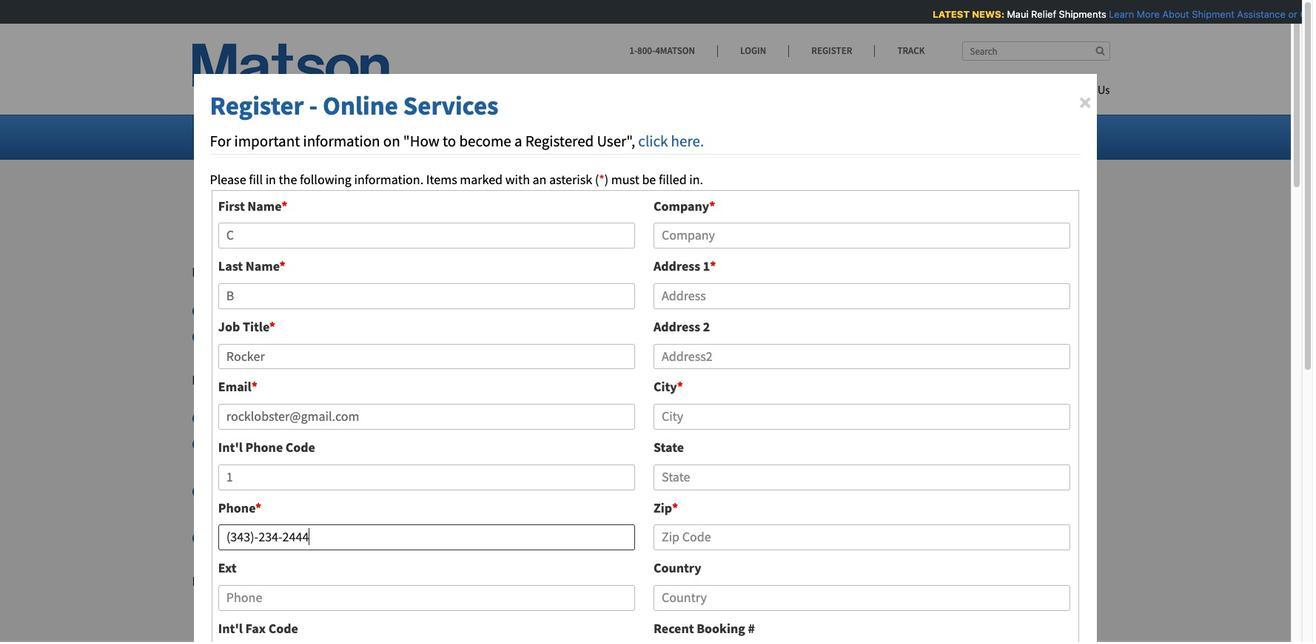 Task type: describe. For each thing, give the bounding box(es) containing it.
services
[[403, 90, 499, 122]]

pacific
[[729, 128, 766, 145]]

First Name text field
[[218, 223, 635, 249]]

1-800-4matson
[[630, 44, 695, 57]]

last name *
[[218, 258, 286, 275]]

register link
[[789, 44, 875, 57]]

asia link
[[625, 128, 657, 145]]

address 1 *
[[654, 258, 716, 275]]

marked
[[460, 171, 503, 188]]

Email text field
[[218, 405, 635, 430]]

website
[[409, 328, 452, 345]]

call inside individual/one-time shipping other containerized commodities: book/quote – please call 1-800-962- 8766: or
[[703, 483, 722, 500]]

* up 2
[[710, 258, 716, 275]]

user already registered on matson website needing additional access
[[218, 328, 599, 345]]

city
[[654, 379, 677, 396]]

please
[[210, 171, 246, 188]]

commodities:
[[495, 483, 572, 500]]

additional
[[503, 328, 560, 345]]

zip
[[654, 500, 672, 517]]

click here. link
[[639, 131, 704, 151]]

estimate
[[684, 436, 739, 453]]

about
[[1162, 8, 1189, 20]]

state
[[654, 439, 684, 456]]

you
[[202, 573, 223, 590]]

for for for important information on "how to become a registered user", click here.
[[210, 131, 231, 151]]

fax
[[246, 620, 266, 637]]

(
[[595, 171, 599, 188]]

recent booking #
[[654, 620, 755, 637]]

if
[[192, 573, 200, 590]]

overview link
[[211, 128, 272, 145]]

#
[[748, 620, 755, 637]]

asia
[[625, 128, 648, 145]]

applicable
[[279, 264, 340, 281]]

individual/one- for track
[[218, 436, 305, 453]]

latest news: maui relief shipments learn more about shipment assistance or con
[[932, 8, 1314, 20]]

name for first name
[[248, 197, 282, 215]]

Ext text field
[[218, 586, 635, 612]]

8766: inside individual/one-time shipping household goods: book – please call 1-888-562-8766: estimate track
[[652, 436, 682, 453]]

login link
[[718, 44, 789, 57]]

company for *
[[654, 197, 710, 215]]

job
[[218, 318, 240, 335]]

all
[[214, 371, 229, 388]]

contact us
[[1057, 85, 1110, 97]]

* left must
[[599, 171, 605, 188]]

register for register
[[812, 44, 853, 57]]

int'l fax code
[[218, 620, 298, 637]]

address for address 2
[[654, 318, 701, 335]]

first name *
[[218, 197, 288, 215]]

shipping for other
[[333, 483, 381, 500]]

* right user
[[269, 318, 276, 335]]

1
[[703, 258, 710, 275]]

items
[[426, 171, 457, 188]]

Last Name text field
[[218, 284, 635, 309]]

company inside registration for matson navigation company
[[192, 211, 331, 255]]

user
[[218, 328, 243, 345]]

Country text field
[[654, 586, 1071, 612]]

search image
[[1096, 46, 1105, 56]]

alaska link
[[544, 128, 589, 145]]

micronesia
[[438, 128, 498, 145]]

1-800-4matson link
[[630, 44, 718, 57]]

automobile:
[[384, 410, 452, 427]]

us
[[1098, 85, 1110, 97]]

south
[[693, 128, 727, 145]]

* down the
[[282, 197, 288, 215]]

zip *
[[654, 500, 678, 517]]

2 vertical spatial please
[[544, 573, 580, 590]]

must
[[612, 171, 640, 188]]

800- inside individual/one-time shipping other containerized commodities: book/quote – please call 1-800-962- 8766: or
[[736, 483, 760, 500]]

shipments
[[1058, 8, 1106, 20]]

register
[[293, 573, 334, 590]]

time for or
[[305, 483, 330, 500]]

fill
[[249, 171, 263, 188]]

account
[[372, 573, 417, 590]]

company *
[[654, 197, 716, 215]]

matson inside registration for matson navigation company
[[416, 168, 522, 213]]

1 horizontal spatial track link
[[265, 504, 302, 521]]

top menu navigation
[[574, 78, 1110, 108]]

login
[[741, 44, 767, 57]]

Company text field
[[654, 223, 1071, 249]]

0 vertical spatial to
[[443, 131, 456, 151]]

book/quote
[[574, 483, 652, 500]]

assistance
[[1236, 8, 1285, 20]]

1- inside individual/one-time shipping household goods: book – please call 1-888-562-8766: estimate track
[[593, 436, 604, 453]]

city *
[[654, 379, 683, 396]]

company doing ongoing business with matson
[[218, 302, 476, 319]]

"how
[[403, 131, 440, 151]]

Zip Code text field
[[654, 525, 1071, 551]]

trucker link
[[218, 530, 260, 547]]

with for account
[[419, 573, 444, 590]]

information.
[[354, 171, 424, 188]]

relief
[[1030, 8, 1055, 20]]

overview
[[211, 128, 263, 145]]

1- inside individual/one-time shipping other containerized commodities: book/quote – please call 1-800-962- 8766: or
[[725, 483, 736, 500]]

0 horizontal spatial track link
[[218, 457, 255, 474]]

latest
[[932, 8, 969, 20]]

2
[[703, 318, 710, 335]]

code for int'l phone code
[[286, 439, 315, 456]]

int'l for int'l phone code
[[218, 439, 243, 456]]

or inside individual/one-time shipping other containerized commodities: book/quote – please call 1-800-962- 8766: or
[[251, 504, 262, 521]]

track
[[898, 44, 925, 57]]

1 vertical spatial for
[[343, 264, 360, 281]]

access
[[563, 328, 599, 345]]

individual/one-time shipping automobile:
[[218, 410, 455, 427]]

888-
[[604, 436, 628, 453]]

* right is
[[280, 258, 286, 275]]

0 vertical spatial phone
[[246, 439, 283, 456]]

last
[[218, 258, 243, 275]]

address for address 1 *
[[654, 258, 701, 275]]

Search search field
[[962, 41, 1110, 61]]

shipping for automobile:
[[333, 410, 381, 427]]

important
[[234, 131, 300, 151]]

0 vertical spatial click
[[639, 131, 668, 151]]

1 vertical spatial to
[[278, 573, 290, 590]]

registered
[[290, 328, 346, 345]]

0 horizontal spatial other
[[232, 371, 264, 388]]

job title *
[[218, 318, 276, 335]]

trucker
[[218, 530, 260, 547]]

household
[[384, 436, 445, 453]]

please fill in the following information.  items marked with an asterisk ( * ) must be filled in.
[[210, 171, 704, 188]]



Task type: locate. For each thing, give the bounding box(es) containing it.
1 vertical spatial –
[[655, 483, 661, 500]]

1 vertical spatial individual/one-
[[218, 436, 305, 453]]

please
[[532, 436, 568, 453], [664, 483, 700, 500], [544, 573, 580, 590]]

0 horizontal spatial to
[[278, 573, 290, 590]]

to right &
[[443, 131, 456, 151]]

0 vertical spatial time
[[305, 410, 330, 427]]

please inside individual/one-time shipping other containerized commodities: book/quote – please call 1-800-962- 8766: or
[[664, 483, 700, 500]]

time down inquires:
[[305, 410, 330, 427]]

blue matson logo with ocean, shipping, truck, rail and logistics written beneath it. image
[[192, 44, 400, 104]]

1 horizontal spatial 1-
[[630, 44, 638, 57]]

call down estimate link
[[703, 483, 722, 500]]

contact us link
[[1035, 78, 1110, 108]]

address left 2
[[654, 318, 701, 335]]

register
[[812, 44, 853, 57], [210, 90, 304, 122]]

with up "website"
[[408, 302, 433, 319]]

1- left 962-
[[725, 483, 736, 500]]

* up trucker link
[[255, 500, 262, 517]]

1-
[[630, 44, 638, 57], [593, 436, 604, 453], [725, 483, 736, 500]]

with
[[506, 171, 530, 188], [408, 302, 433, 319], [419, 573, 444, 590]]

or left con
[[1288, 8, 1297, 20]]

1 vertical spatial 8766:
[[218, 504, 248, 521]]

time inside individual/one-time shipping other containerized commodities: book/quote – please call 1-800-962- 8766: or
[[305, 483, 330, 500]]

or up trucker
[[251, 504, 262, 521]]

0 vertical spatial 8766:
[[652, 436, 682, 453]]

to left register
[[278, 573, 290, 590]]

code
[[286, 439, 315, 456], [269, 620, 298, 637]]

track link down int'l phone code
[[218, 457, 255, 474]]

2 vertical spatial 1-
[[725, 483, 736, 500]]

time
[[305, 410, 330, 427], [305, 436, 330, 453], [305, 483, 330, 500]]

call
[[571, 436, 591, 453], [703, 483, 722, 500]]

company up user
[[218, 302, 271, 319]]

phone up phone *
[[246, 439, 283, 456]]

1 vertical spatial or
[[251, 504, 262, 521]]

matson down for important information on "how to become a registered user", click here.
[[416, 168, 522, 213]]

track right phone *
[[265, 504, 302, 521]]

user already registered on matson website needing additional access link
[[218, 328, 599, 345]]

1 vertical spatial name
[[246, 258, 280, 275]]

navigation
[[529, 168, 683, 213]]

0 horizontal spatial or
[[251, 504, 262, 521]]

phone up trucker link
[[218, 500, 255, 517]]

1 vertical spatial an
[[355, 573, 369, 590]]

3 individual/one- from the top
[[218, 483, 305, 500]]

1 vertical spatial time
[[305, 436, 330, 453]]

shipping for household
[[333, 436, 381, 453]]

track
[[218, 457, 255, 474], [265, 504, 302, 521]]

register for register - online services
[[210, 90, 304, 122]]

con
[[1299, 8, 1314, 20]]

Int'l Phone Code text field
[[218, 465, 635, 491]]

1 horizontal spatial 8766:
[[652, 436, 682, 453]]

an left account
[[355, 573, 369, 590]]

phone *
[[218, 500, 262, 517]]

– inside individual/one-time shipping household goods: book – please call 1-888-562-8766: estimate track
[[523, 436, 530, 453]]

* down address 2
[[677, 379, 683, 396]]

0 vertical spatial please
[[532, 436, 568, 453]]

time inside individual/one-time shipping household goods: book – please call 1-888-562-8766: estimate track
[[305, 436, 330, 453]]

filled
[[659, 171, 687, 188]]

an left asterisk
[[533, 171, 547, 188]]

1 horizontal spatial other
[[384, 483, 414, 500]]

2 individual/one- from the top
[[218, 436, 305, 453]]

address
[[654, 258, 701, 275], [654, 318, 701, 335]]

1 vertical spatial register
[[210, 90, 304, 122]]

please right 'book'
[[532, 436, 568, 453]]

2 vertical spatial time
[[305, 483, 330, 500]]

business
[[357, 302, 405, 319]]

book
[[487, 436, 521, 453]]

asterisk
[[549, 171, 593, 188]]

0 vertical spatial for
[[370, 168, 409, 213]]

1 vertical spatial track link
[[265, 504, 302, 521]]

matson down 'business'
[[366, 328, 406, 345]]

2 vertical spatial shipping
[[333, 483, 381, 500]]

for inside registration for matson navigation company
[[370, 168, 409, 213]]

0 vertical spatial int'l
[[218, 439, 243, 456]]

– right the book/quote
[[655, 483, 661, 500]]

alaska
[[544, 128, 580, 145]]

Address 2 text field
[[654, 344, 1071, 370]]

for left the items
[[370, 168, 409, 213]]

0 vertical spatial 800-
[[638, 44, 655, 57]]

individual/one- down email *
[[218, 436, 305, 453]]

here.
[[671, 131, 704, 151]]

estimate link
[[684, 436, 739, 453]]

1 vertical spatial on
[[349, 328, 363, 345]]

call inside individual/one-time shipping household goods: book – please call 1-888-562-8766: estimate track
[[571, 436, 591, 453]]

guam
[[391, 128, 425, 145]]

0 horizontal spatial –
[[523, 436, 530, 453]]

1 horizontal spatial call
[[703, 483, 722, 500]]

other down the household at the bottom left of the page
[[384, 483, 414, 500]]

in
[[266, 171, 276, 188]]

0 vertical spatial register
[[812, 44, 853, 57]]

1 vertical spatial for
[[192, 371, 212, 388]]

email
[[218, 379, 252, 396]]

shipping inside individual/one-time shipping household goods: book – please call 1-888-562-8766: estimate track
[[333, 436, 381, 453]]

City text field
[[654, 405, 1071, 430]]

phone
[[246, 439, 283, 456], [218, 500, 255, 517]]

registration inside registration for matson navigation company
[[192, 168, 363, 213]]

name right last
[[246, 258, 280, 275]]

hawaii link
[[308, 128, 355, 145]]

2 registration from the top
[[192, 264, 264, 281]]

2 time from the top
[[305, 436, 330, 453]]

3 time from the top
[[305, 483, 330, 500]]

0 vertical spatial or
[[1288, 8, 1297, 20]]

call left 888-
[[571, 436, 591, 453]]

0 horizontal spatial 8766:
[[218, 504, 248, 521]]

name down in
[[248, 197, 282, 215]]

track link
[[218, 457, 255, 474], [265, 504, 302, 521]]

1 time from the top
[[305, 410, 330, 427]]

1 horizontal spatial on
[[383, 131, 400, 151]]

1 horizontal spatial to
[[443, 131, 456, 151]]

hawaii
[[308, 128, 346, 145]]

– right 'book'
[[523, 436, 530, 453]]

company up last name *
[[192, 211, 331, 255]]

– inside individual/one-time shipping other containerized commodities: book/quote – please call 1-800-962- 8766: or
[[655, 483, 661, 500]]

1 vertical spatial shipping
[[333, 436, 381, 453]]

0 vertical spatial name
[[248, 197, 282, 215]]

matson up needing
[[435, 302, 476, 319]]

for up please on the top of page
[[210, 131, 231, 151]]

learn more about shipment assistance or con link
[[1108, 8, 1314, 20]]

register up top menu 'navigation'
[[812, 44, 853, 57]]

Address text field
[[654, 284, 1071, 309]]

0 vertical spatial registration
[[192, 168, 363, 213]]

shipping inside individual/one-time shipping other containerized commodities: book/quote – please call 1-800-962- 8766: or
[[333, 483, 381, 500]]

other
[[232, 371, 264, 388], [384, 483, 414, 500]]

track inside individual/one-time shipping household goods: book – please call 1-888-562-8766: estimate track
[[218, 457, 255, 474]]

company down filled
[[654, 197, 710, 215]]

0 horizontal spatial register
[[210, 90, 304, 122]]

code for int'l fax code
[[269, 620, 298, 637]]

online
[[323, 90, 398, 122]]

1 registration from the top
[[192, 168, 363, 213]]

registration for registration is applicable for following:
[[192, 264, 264, 281]]

on down company doing ongoing business with matson
[[349, 328, 363, 345]]

ext
[[218, 560, 237, 577]]

1 vertical spatial phone
[[218, 500, 255, 517]]

int'l left the fax
[[218, 620, 243, 637]]

first
[[218, 197, 245, 215]]

registration
[[192, 168, 363, 213], [192, 264, 264, 281]]

8766: up trucker link
[[218, 504, 248, 521]]

user",
[[597, 131, 635, 151]]

the
[[279, 171, 297, 188]]

time down int'l phone code
[[305, 483, 330, 500]]

3 shipping from the top
[[333, 483, 381, 500]]

–
[[523, 436, 530, 453], [655, 483, 661, 500]]

1 horizontal spatial an
[[533, 171, 547, 188]]

click left here
[[583, 573, 608, 590]]

Phone text field
[[218, 525, 635, 551]]

0 vertical spatial 1-
[[630, 44, 638, 57]]

1 horizontal spatial track
[[265, 504, 302, 521]]

1 address from the top
[[654, 258, 701, 275]]

0 vertical spatial on
[[383, 131, 400, 151]]

following:
[[363, 264, 422, 281]]

0 horizontal spatial call
[[571, 436, 591, 453]]

int'l
[[218, 439, 243, 456], [218, 620, 243, 637]]

1- left the 562-
[[593, 436, 604, 453]]

8766: left estimate link
[[652, 436, 682, 453]]

time for track
[[305, 436, 330, 453]]

int'l for int'l fax code
[[218, 620, 243, 637]]

recent
[[654, 620, 694, 637]]

doing
[[274, 302, 306, 319]]

with right marked
[[506, 171, 530, 188]]

learn
[[1108, 8, 1133, 20]]

0 vertical spatial code
[[286, 439, 315, 456]]

individual/one-
[[218, 410, 305, 427], [218, 436, 305, 453], [218, 483, 305, 500]]

&
[[427, 128, 436, 145]]

0 horizontal spatial click
[[583, 573, 608, 590]]

0 vertical spatial an
[[533, 171, 547, 188]]

0 vertical spatial other
[[232, 371, 264, 388]]

2 vertical spatial with
[[419, 573, 444, 590]]

needing
[[455, 328, 500, 345]]

0 vertical spatial individual/one-
[[218, 410, 305, 427]]

1 vertical spatial call
[[703, 483, 722, 500]]

individual/one- for or
[[218, 483, 305, 500]]

please inside individual/one-time shipping household goods: book – please call 1-888-562-8766: estimate track
[[532, 436, 568, 453]]

if you intended to register for an account with matson logistics, please click here
[[192, 573, 636, 590]]

intended
[[226, 573, 276, 590]]

registration for registration for matson navigation company
[[192, 168, 363, 213]]

is
[[267, 264, 276, 281]]

1 vertical spatial int'l
[[218, 620, 243, 637]]

1 horizontal spatial 800-
[[736, 483, 760, 500]]

on for "how
[[383, 131, 400, 151]]

goods:
[[447, 436, 485, 453]]

* right all
[[252, 379, 258, 396]]

code right the fax
[[269, 620, 298, 637]]

0 vertical spatial –
[[523, 436, 530, 453]]

1 vertical spatial with
[[408, 302, 433, 319]]

a
[[515, 131, 522, 151]]

name for last name
[[246, 258, 280, 275]]

time down individual/one-time shipping automobile:
[[305, 436, 330, 453]]

0 vertical spatial call
[[571, 436, 591, 453]]

int'l down email
[[218, 439, 243, 456]]

0 horizontal spatial 1-
[[593, 436, 604, 453]]

1 horizontal spatial or
[[1288, 8, 1297, 20]]

other inside individual/one-time shipping other containerized commodities: book/quote – please call 1-800-962- 8766: or
[[384, 483, 414, 500]]

registration is applicable for following:
[[192, 264, 422, 281]]

1 vertical spatial click
[[583, 573, 608, 590]]

track down int'l phone code
[[218, 457, 255, 474]]

2 horizontal spatial 1-
[[725, 483, 736, 500]]

1 vertical spatial registration
[[192, 264, 264, 281]]

please right logistics,
[[544, 573, 580, 590]]

maui
[[1006, 8, 1028, 20]]

for all other inquires:
[[192, 371, 318, 388]]

State text field
[[654, 465, 1071, 491]]

please down state
[[664, 483, 700, 500]]

1 vertical spatial please
[[664, 483, 700, 500]]

× button
[[1079, 87, 1092, 118]]

0 vertical spatial shipping
[[333, 410, 381, 427]]

title
[[243, 318, 269, 335]]

Job Title text field
[[218, 344, 635, 370]]

2 int'l from the top
[[218, 620, 243, 637]]

1 vertical spatial code
[[269, 620, 298, 637]]

guam & micronesia link
[[391, 128, 507, 145]]

name
[[248, 197, 282, 215], [246, 258, 280, 275]]

for up company doing ongoing business with matson link
[[343, 264, 360, 281]]

2 vertical spatial individual/one-
[[218, 483, 305, 500]]

with for marked
[[506, 171, 530, 188]]

1 individual/one- from the top
[[218, 410, 305, 427]]

inquires:
[[266, 371, 318, 388]]

1 horizontal spatial click
[[639, 131, 668, 151]]

code down individual/one-time shipping automobile:
[[286, 439, 315, 456]]

1 horizontal spatial register
[[812, 44, 853, 57]]

on for matson
[[349, 328, 363, 345]]

1 vertical spatial other
[[384, 483, 414, 500]]

2 shipping from the top
[[333, 436, 381, 453]]

individual/one-time shipping household goods: book – please call 1-888-562-8766: estimate track
[[218, 436, 739, 474]]

individual/one- inside individual/one-time shipping other containerized commodities: book/quote – please call 1-800-962- 8766: or
[[218, 483, 305, 500]]

1 vertical spatial track
[[265, 504, 302, 521]]

track link right phone *
[[265, 504, 302, 521]]

1 shipping from the top
[[333, 410, 381, 427]]

* up country
[[672, 500, 678, 517]]

individual/one- down int'l phone code
[[218, 483, 305, 500]]

individual/one- inside individual/one-time shipping household goods: book – please call 1-888-562-8766: estimate track
[[218, 436, 305, 453]]

for right register
[[337, 573, 353, 590]]

-
[[309, 90, 318, 122]]

company doing ongoing business with matson link
[[218, 302, 476, 319]]

962-
[[760, 483, 784, 500]]

1- left 4matson
[[630, 44, 638, 57]]

None search field
[[962, 41, 1110, 61]]

* up 1
[[710, 197, 716, 215]]

matson left logistics,
[[447, 573, 487, 590]]

individual/one- up int'l phone code
[[218, 410, 305, 427]]

containerized
[[417, 483, 493, 500]]

0 vertical spatial track link
[[218, 457, 255, 474]]

0 vertical spatial for
[[210, 131, 231, 151]]

company for doing
[[218, 302, 271, 319]]

562-
[[628, 436, 652, 453]]

register up overview link
[[210, 90, 304, 122]]

0 vertical spatial address
[[654, 258, 701, 275]]

0 vertical spatial with
[[506, 171, 530, 188]]

0 horizontal spatial 800-
[[638, 44, 655, 57]]

address left 1
[[654, 258, 701, 275]]

more
[[1136, 8, 1159, 20]]

1 vertical spatial address
[[654, 318, 701, 335]]

0 vertical spatial track
[[218, 457, 255, 474]]

1 int'l from the top
[[218, 439, 243, 456]]

for for for all other inquires:
[[192, 371, 212, 388]]

south pacific link
[[693, 128, 774, 145]]

click left here.
[[639, 131, 668, 151]]

click
[[639, 131, 668, 151], [583, 573, 608, 590]]

0 horizontal spatial on
[[349, 328, 363, 345]]

2 address from the top
[[654, 318, 701, 335]]

8766: inside individual/one-time shipping other containerized commodities: book/quote – please call 1-800-962- 8766: or
[[218, 504, 248, 521]]

2 vertical spatial for
[[337, 573, 353, 590]]

1 vertical spatial 1-
[[593, 436, 604, 453]]

with right account
[[419, 573, 444, 590]]

1 horizontal spatial –
[[655, 483, 661, 500]]

address 2
[[654, 318, 710, 335]]

0 horizontal spatial an
[[355, 573, 369, 590]]

1 vertical spatial 800-
[[736, 483, 760, 500]]

other right all
[[232, 371, 264, 388]]

×
[[1079, 87, 1092, 118]]

be
[[642, 171, 656, 188]]

0 horizontal spatial track
[[218, 457, 255, 474]]

for left all
[[192, 371, 212, 388]]

on left '"how'
[[383, 131, 400, 151]]



Task type: vqa. For each thing, say whether or not it's contained in the screenshot.
User already registered on Matson website needing additional access
yes



